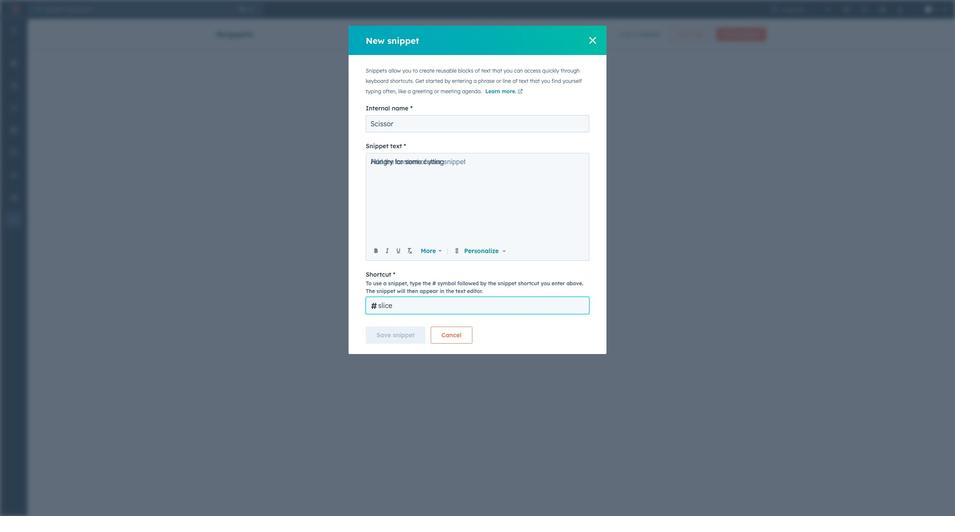 Task type: locate. For each thing, give the bounding box(es) containing it.
None text field
[[371, 157, 585, 243]]

menu item
[[894, 0, 908, 19]]

jacob rogers image
[[925, 6, 932, 13]]

1 horizontal spatial menu
[[766, 0, 950, 19]]

Type a word to use as a shortcut text field
[[366, 297, 589, 314]]

banner
[[216, 25, 767, 41]]

dialog
[[349, 26, 607, 354]]

help image
[[861, 6, 868, 13]]

close image
[[589, 37, 596, 44]]

menu
[[766, 0, 950, 19], [0, 19, 28, 495]]



Task type: vqa. For each thing, say whether or not it's contained in the screenshot.
Give your snippet a name text box
yes



Task type: describe. For each thing, give the bounding box(es) containing it.
settings image
[[879, 6, 886, 13]]

link opens in a new window image
[[518, 89, 523, 95]]

link opens in a new window image
[[518, 88, 523, 96]]

Give your snippet a name text field
[[366, 115, 589, 132]]

0 horizontal spatial menu
[[0, 19, 28, 495]]

Search HubSpot search field
[[41, 3, 236, 16]]

marketplaces image
[[843, 6, 850, 13]]



